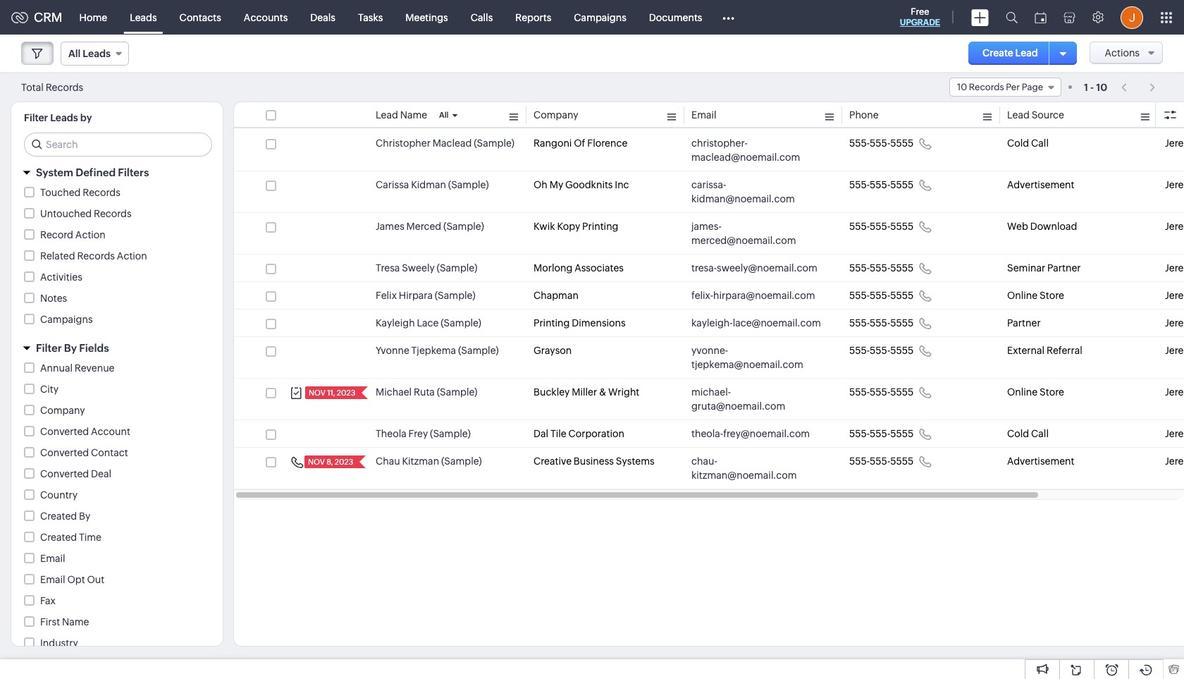 Task type: vqa. For each thing, say whether or not it's contained in the screenshot.
Records related to 10
yes



Task type: locate. For each thing, give the bounding box(es) containing it.
1 vertical spatial company
[[40, 405, 85, 416]]

4 555-555-5555 from the top
[[850, 262, 914, 274]]

555-555-5555 for christopher- maclead@noemail.com
[[850, 138, 914, 149]]

1 horizontal spatial printing
[[583, 221, 619, 232]]

meetings
[[406, 12, 448, 23]]

4 5555 from the top
[[891, 262, 914, 274]]

1 vertical spatial name
[[62, 616, 89, 628]]

7 555-555-5555 from the top
[[850, 345, 914, 356]]

email up the fax on the bottom left
[[40, 574, 65, 585]]

1 vertical spatial leads
[[83, 48, 111, 59]]

10 555-555-5555 from the top
[[850, 456, 914, 467]]

nov left the 11,
[[309, 389, 326, 397]]

Search text field
[[25, 133, 212, 156]]

0 vertical spatial cold
[[1008, 138, 1030, 149]]

1 online from the top
[[1008, 290, 1038, 301]]

0 vertical spatial leads
[[130, 12, 157, 23]]

0 vertical spatial company
[[534, 109, 579, 121]]

1 555-555-5555 from the top
[[850, 138, 914, 149]]

0 vertical spatial name
[[400, 109, 427, 121]]

filter leads by
[[24, 112, 92, 123]]

creative business systems
[[534, 456, 655, 467]]

2 online store from the top
[[1008, 386, 1065, 398]]

nov for chau
[[308, 458, 325, 466]]

goodknits
[[566, 179, 613, 190]]

1 horizontal spatial leads
[[83, 48, 111, 59]]

10 right -
[[1097, 81, 1108, 93]]

store down seminar partner
[[1040, 290, 1065, 301]]

1 horizontal spatial all
[[439, 111, 449, 119]]

9 5555 from the top
[[891, 428, 914, 439]]

0 vertical spatial created
[[40, 511, 77, 522]]

kwik kopy printing
[[534, 221, 619, 232]]

advertisement
[[1008, 179, 1075, 190], [1008, 456, 1075, 467]]

records down 'touched records'
[[94, 208, 132, 219]]

record
[[40, 229, 73, 240]]

records for total
[[46, 81, 83, 93]]

online down seminar
[[1008, 290, 1038, 301]]

records inside field
[[970, 82, 1005, 92]]

(sample) for kayleigh lace (sample)
[[441, 317, 482, 329]]

created for created time
[[40, 532, 77, 543]]

5 5555 from the top
[[891, 290, 914, 301]]

1 horizontal spatial name
[[400, 109, 427, 121]]

store down external referral
[[1040, 386, 1065, 398]]

business
[[574, 456, 614, 467]]

2 jerem from the top
[[1166, 179, 1185, 190]]

(sample) right frey
[[430, 428, 471, 439]]

(sample) right the kitzman
[[441, 456, 482, 467]]

chau kitzman (sample) link
[[376, 454, 482, 468]]

maclead
[[433, 138, 472, 149]]

1 vertical spatial nov
[[308, 458, 325, 466]]

leads for filter leads by
[[50, 112, 78, 123]]

0 vertical spatial call
[[1032, 138, 1049, 149]]

seminar
[[1008, 262, 1046, 274]]

associates
[[575, 262, 624, 274]]

store for michael- gruta@noemail.com
[[1040, 386, 1065, 398]]

1 store from the top
[[1040, 290, 1065, 301]]

1 cold call from the top
[[1008, 138, 1049, 149]]

action up related records action
[[75, 229, 106, 240]]

1 created from the top
[[40, 511, 77, 522]]

chau- kitzman@noemail.com
[[692, 456, 797, 481]]

0 vertical spatial advertisement
[[1008, 179, 1075, 190]]

1 jerem from the top
[[1166, 138, 1185, 149]]

5555 for yvonne- tjepkema@noemail.com
[[891, 345, 914, 356]]

555-555-5555 for tresa-sweely@noemail.com
[[850, 262, 914, 274]]

1 vertical spatial created
[[40, 532, 77, 543]]

email up christopher-
[[692, 109, 717, 121]]

printing right kopy
[[583, 221, 619, 232]]

2 vertical spatial converted
[[40, 468, 89, 480]]

0 horizontal spatial action
[[75, 229, 106, 240]]

christopher- maclead@noemail.com
[[692, 138, 801, 163]]

5555 for tresa-sweely@noemail.com
[[891, 262, 914, 274]]

filter up annual
[[36, 342, 62, 354]]

opt
[[67, 574, 85, 585]]

records for related
[[77, 250, 115, 262]]

555-555-5555
[[850, 138, 914, 149], [850, 179, 914, 190], [850, 221, 914, 232], [850, 262, 914, 274], [850, 290, 914, 301], [850, 317, 914, 329], [850, 345, 914, 356], [850, 386, 914, 398], [850, 428, 914, 439], [850, 456, 914, 467]]

seminar partner
[[1008, 262, 1082, 274]]

company up rangoni
[[534, 109, 579, 121]]

(sample) for yvonne tjepkema (sample)
[[458, 345, 499, 356]]

1 5555 from the top
[[891, 138, 914, 149]]

james-
[[692, 221, 722, 232]]

created
[[40, 511, 77, 522], [40, 532, 77, 543]]

dimensions
[[572, 317, 626, 329]]

0 vertical spatial 2023
[[337, 389, 356, 397]]

yvonne- tjepkema@noemail.com link
[[692, 343, 822, 372]]

1 vertical spatial 2023
[[335, 458, 353, 466]]

dal tile corporation
[[534, 428, 625, 439]]

cold call for christopher- maclead@noemail.com
[[1008, 138, 1049, 149]]

partner up the external
[[1008, 317, 1041, 329]]

profile image
[[1121, 6, 1144, 29]]

8,
[[327, 458, 333, 466]]

kayleigh lace (sample) link
[[376, 316, 482, 330]]

6 jerem from the top
[[1166, 317, 1185, 329]]

jerem for christopher- maclead@noemail.com
[[1166, 138, 1185, 149]]

ruta
[[414, 386, 435, 398]]

deal
[[91, 468, 111, 480]]

0 vertical spatial by
[[64, 342, 77, 354]]

rangoni of florence
[[534, 138, 628, 149]]

leads up the loading image
[[83, 48, 111, 59]]

6 555-555-5555 from the top
[[850, 317, 914, 329]]

0 horizontal spatial by
[[64, 342, 77, 354]]

(sample) for james merced (sample)
[[444, 221, 484, 232]]

filter for filter by fields
[[36, 342, 62, 354]]

555-
[[850, 138, 870, 149], [870, 138, 891, 149], [850, 179, 870, 190], [870, 179, 891, 190], [850, 221, 870, 232], [870, 221, 891, 232], [850, 262, 870, 274], [870, 262, 891, 274], [850, 290, 870, 301], [870, 290, 891, 301], [850, 317, 870, 329], [870, 317, 891, 329], [850, 345, 870, 356], [870, 345, 891, 356], [850, 386, 870, 398], [870, 386, 891, 398], [850, 428, 870, 439], [870, 428, 891, 439], [850, 456, 870, 467], [870, 456, 891, 467]]

records for touched
[[83, 187, 120, 198]]

all up total records
[[68, 48, 81, 59]]

1 vertical spatial filter
[[36, 342, 62, 354]]

0 vertical spatial store
[[1040, 290, 1065, 301]]

5555 for christopher- maclead@noemail.com
[[891, 138, 914, 149]]

Other Modules field
[[714, 6, 744, 29]]

2023 right the 11,
[[337, 389, 356, 397]]

converted up converted deal
[[40, 447, 89, 458]]

documents link
[[638, 0, 714, 34]]

records for untouched
[[94, 208, 132, 219]]

name right first
[[62, 616, 89, 628]]

0 horizontal spatial company
[[40, 405, 85, 416]]

call for theola-frey@noemail.com
[[1032, 428, 1049, 439]]

action down untouched records
[[117, 250, 147, 262]]

1 converted from the top
[[40, 426, 89, 437]]

leads inside field
[[83, 48, 111, 59]]

2 advertisement from the top
[[1008, 456, 1075, 467]]

filter inside dropdown button
[[36, 342, 62, 354]]

8 555-555-5555 from the top
[[850, 386, 914, 398]]

row group
[[234, 130, 1185, 489]]

all up christopher maclead (sample) link on the top left of page
[[439, 111, 449, 119]]

morlong
[[534, 262, 573, 274]]

cold
[[1008, 138, 1030, 149], [1008, 428, 1030, 439]]

email down created time
[[40, 553, 65, 564]]

records left per
[[970, 82, 1005, 92]]

1 horizontal spatial by
[[79, 511, 90, 522]]

0 vertical spatial online
[[1008, 290, 1038, 301]]

converted up converted contact
[[40, 426, 89, 437]]

1 vertical spatial online store
[[1008, 386, 1065, 398]]

9 555-555-5555 from the top
[[850, 428, 914, 439]]

tresa sweely (sample)
[[376, 262, 478, 274]]

all for all leads
[[68, 48, 81, 59]]

campaigns
[[574, 12, 627, 23], [40, 314, 93, 325]]

sweely@noemail.com
[[717, 262, 818, 274]]

jerem for tresa-sweely@noemail.com
[[1166, 262, 1185, 274]]

555-555-5555 for felix-hirpara@noemail.com
[[850, 290, 914, 301]]

2 converted from the top
[[40, 447, 89, 458]]

0 horizontal spatial printing
[[534, 317, 570, 329]]

(sample) right sweely
[[437, 262, 478, 274]]

2 cold call from the top
[[1008, 428, 1049, 439]]

0 vertical spatial printing
[[583, 221, 619, 232]]

5555 for felix-hirpara@noemail.com
[[891, 290, 914, 301]]

online for felix-hirpara@noemail.com
[[1008, 290, 1038, 301]]

partner right seminar
[[1048, 262, 1082, 274]]

5 jerem from the top
[[1166, 290, 1185, 301]]

records left the loading image
[[46, 81, 83, 93]]

total
[[21, 81, 44, 93]]

kitzman
[[402, 456, 439, 467]]

0 horizontal spatial leads
[[50, 112, 78, 123]]

0 horizontal spatial name
[[62, 616, 89, 628]]

leads right home link
[[130, 12, 157, 23]]

tresa-sweely@noemail.com link
[[692, 261, 818, 275]]

by
[[80, 112, 92, 123]]

all leads
[[68, 48, 111, 59]]

create menu element
[[963, 0, 998, 34]]

kayleigh-
[[692, 317, 733, 329]]

8 5555 from the top
[[891, 386, 914, 398]]

time
[[79, 532, 102, 543]]

created down country
[[40, 511, 77, 522]]

2023 right 8,
[[335, 458, 353, 466]]

(sample) right tjepkema
[[458, 345, 499, 356]]

7 5555 from the top
[[891, 345, 914, 356]]

2 call from the top
[[1032, 428, 1049, 439]]

(sample) right merced
[[444, 221, 484, 232]]

converted up country
[[40, 468, 89, 480]]

created time
[[40, 532, 102, 543]]

1 online store from the top
[[1008, 290, 1065, 301]]

converted account
[[40, 426, 130, 437]]

1 vertical spatial online
[[1008, 386, 1038, 398]]

3 5555 from the top
[[891, 221, 914, 232]]

10 inside field
[[958, 82, 968, 92]]

2 store from the top
[[1040, 386, 1065, 398]]

christopher maclead (sample)
[[376, 138, 515, 149]]

loading image
[[85, 86, 92, 91]]

0 horizontal spatial campaigns
[[40, 314, 93, 325]]

company down the city
[[40, 405, 85, 416]]

0 vertical spatial online store
[[1008, 290, 1065, 301]]

3 555-555-5555 from the top
[[850, 221, 914, 232]]

10 left per
[[958, 82, 968, 92]]

lead inside create lead button
[[1016, 47, 1039, 59]]

free
[[911, 6, 930, 17]]

campaigns down notes
[[40, 314, 93, 325]]

all inside field
[[68, 48, 81, 59]]

leads left "by"
[[50, 112, 78, 123]]

first name
[[40, 616, 89, 628]]

0 vertical spatial all
[[68, 48, 81, 59]]

contacts link
[[168, 0, 233, 34]]

kayleigh-lace@noemail.com link
[[692, 316, 821, 330]]

0 horizontal spatial all
[[68, 48, 81, 59]]

advertisement for carissa- kidman@noemail.com
[[1008, 179, 1075, 190]]

online
[[1008, 290, 1038, 301], [1008, 386, 1038, 398]]

by for created
[[79, 511, 90, 522]]

7 jerem from the top
[[1166, 345, 1185, 356]]

michael ruta (sample)
[[376, 386, 478, 398]]

nov 11, 2023
[[309, 389, 356, 397]]

nov inside nov 8, 2023 link
[[308, 458, 325, 466]]

annual
[[40, 362, 73, 374]]

5 555-555-5555 from the top
[[850, 290, 914, 301]]

contact
[[91, 447, 128, 458]]

nov inside nov 11, 2023 link
[[309, 389, 326, 397]]

by inside dropdown button
[[64, 342, 77, 354]]

tasks link
[[347, 0, 394, 34]]

carissa- kidman@noemail.com link
[[692, 178, 822, 206]]

home
[[79, 12, 107, 23]]

2023
[[337, 389, 356, 397], [335, 458, 353, 466]]

1 vertical spatial advertisement
[[1008, 456, 1075, 467]]

0 vertical spatial campaigns
[[574, 12, 627, 23]]

2 online from the top
[[1008, 386, 1038, 398]]

(sample) right 'kidman'
[[448, 179, 489, 190]]

filter by fields
[[36, 342, 109, 354]]

8 jerem from the top
[[1166, 386, 1185, 398]]

by for filter
[[64, 342, 77, 354]]

nov left 8,
[[308, 458, 325, 466]]

calendar image
[[1035, 12, 1047, 23]]

1 advertisement from the top
[[1008, 179, 1075, 190]]

campaigns right reports link
[[574, 12, 627, 23]]

frey@noemail.com
[[724, 428, 810, 439]]

corporation
[[569, 428, 625, 439]]

1 vertical spatial by
[[79, 511, 90, 522]]

1 vertical spatial store
[[1040, 386, 1065, 398]]

2 created from the top
[[40, 532, 77, 543]]

1 horizontal spatial company
[[534, 109, 579, 121]]

untouched records
[[40, 208, 132, 219]]

michael- gruta@noemail.com link
[[692, 385, 822, 413]]

3 converted from the top
[[40, 468, 89, 480]]

christopher maclead (sample) link
[[376, 136, 515, 150]]

555-555-5555 for michael- gruta@noemail.com
[[850, 386, 914, 398]]

10 5555 from the top
[[891, 456, 914, 467]]

11,
[[327, 389, 335, 397]]

search element
[[998, 0, 1027, 35]]

1 vertical spatial cold
[[1008, 428, 1030, 439]]

0 vertical spatial partner
[[1048, 262, 1082, 274]]

name up christopher
[[400, 109, 427, 121]]

2023 for chau kitzman (sample)
[[335, 458, 353, 466]]

3 jerem from the top
[[1166, 221, 1185, 232]]

tasks
[[358, 12, 383, 23]]

2 vertical spatial leads
[[50, 112, 78, 123]]

merced
[[407, 221, 442, 232]]

create menu image
[[972, 9, 989, 26]]

online store down external referral
[[1008, 386, 1065, 398]]

records for 10
[[970, 82, 1005, 92]]

nov for michael
[[309, 389, 326, 397]]

online store down seminar partner
[[1008, 290, 1065, 301]]

4 jerem from the top
[[1166, 262, 1185, 274]]

0 vertical spatial nov
[[309, 389, 326, 397]]

jerem for chau- kitzman@noemail.com
[[1166, 456, 1185, 467]]

(sample) right ruta
[[437, 386, 478, 398]]

converted for converted account
[[40, 426, 89, 437]]

oh
[[534, 179, 548, 190]]

9 jerem from the top
[[1166, 428, 1185, 439]]

0 vertical spatial cold call
[[1008, 138, 1049, 149]]

2 5555 from the top
[[891, 179, 914, 190]]

printing up grayson
[[534, 317, 570, 329]]

1 cold from the top
[[1008, 138, 1030, 149]]

records down 'defined'
[[83, 187, 120, 198]]

1 vertical spatial converted
[[40, 447, 89, 458]]

1 vertical spatial all
[[439, 111, 449, 119]]

(sample) up kayleigh lace (sample) link
[[435, 290, 476, 301]]

0 vertical spatial converted
[[40, 426, 89, 437]]

1 horizontal spatial action
[[117, 250, 147, 262]]

my
[[550, 179, 564, 190]]

converted for converted deal
[[40, 468, 89, 480]]

created down created by
[[40, 532, 77, 543]]

0 vertical spatial email
[[692, 109, 717, 121]]

name for first name
[[62, 616, 89, 628]]

call
[[1032, 138, 1049, 149], [1032, 428, 1049, 439]]

2 555-555-5555 from the top
[[850, 179, 914, 190]]

All Leads field
[[61, 42, 129, 66]]

by up time
[[79, 511, 90, 522]]

6 5555 from the top
[[891, 317, 914, 329]]

contacts
[[180, 12, 221, 23]]

gruta@noemail.com
[[692, 401, 786, 412]]

0 horizontal spatial 10
[[958, 82, 968, 92]]

search image
[[1006, 11, 1018, 23]]

records down record action
[[77, 250, 115, 262]]

filter down total
[[24, 112, 48, 123]]

navigation
[[1115, 77, 1164, 97]]

0 vertical spatial filter
[[24, 112, 48, 123]]

0 horizontal spatial partner
[[1008, 317, 1041, 329]]

lead for lead source
[[1008, 109, 1030, 121]]

10 jerem from the top
[[1166, 456, 1185, 467]]

by up annual revenue
[[64, 342, 77, 354]]

jerem for felix-hirpara@noemail.com
[[1166, 290, 1185, 301]]

profile element
[[1113, 0, 1152, 34]]

chau kitzman (sample)
[[376, 456, 482, 467]]

dal
[[534, 428, 549, 439]]

system defined filters
[[36, 166, 149, 178]]

1 call from the top
[[1032, 138, 1049, 149]]

wright
[[609, 386, 640, 398]]

online down the external
[[1008, 386, 1038, 398]]

0 vertical spatial action
[[75, 229, 106, 240]]

2 cold from the top
[[1008, 428, 1030, 439]]

related records action
[[40, 250, 147, 262]]

records
[[46, 81, 83, 93], [970, 82, 1005, 92], [83, 187, 120, 198], [94, 208, 132, 219], [77, 250, 115, 262]]

logo image
[[11, 12, 28, 23]]

(sample) right maclead
[[474, 138, 515, 149]]

1 vertical spatial call
[[1032, 428, 1049, 439]]

hirpara
[[399, 290, 433, 301]]

(sample) right lace
[[441, 317, 482, 329]]

james- merced@noemail.com link
[[692, 219, 822, 248]]

1 vertical spatial cold call
[[1008, 428, 1049, 439]]

filter for filter leads by
[[24, 112, 48, 123]]

1 vertical spatial action
[[117, 250, 147, 262]]



Task type: describe. For each thing, give the bounding box(es) containing it.
grayson
[[534, 345, 572, 356]]

yvonne tjepkema (sample) link
[[376, 343, 499, 358]]

cold call for theola-frey@noemail.com
[[1008, 428, 1049, 439]]

source
[[1032, 109, 1065, 121]]

crm link
[[11, 10, 62, 25]]

(sample) for felix hirpara (sample)
[[435, 290, 476, 301]]

jerem for james- merced@noemail.com
[[1166, 221, 1185, 232]]

tjepkema@noemail.com
[[692, 359, 804, 370]]

created by
[[40, 511, 90, 522]]

chapman
[[534, 290, 579, 301]]

kopy
[[557, 221, 581, 232]]

create lead
[[983, 47, 1039, 59]]

free upgrade
[[900, 6, 941, 28]]

untouched
[[40, 208, 92, 219]]

tresa sweely (sample) link
[[376, 261, 478, 275]]

-
[[1091, 81, 1095, 93]]

advertisement for chau- kitzman@noemail.com
[[1008, 456, 1075, 467]]

james merced (sample) link
[[376, 219, 484, 233]]

yvonne- tjepkema@noemail.com
[[692, 345, 804, 370]]

kitzman@noemail.com
[[692, 470, 797, 481]]

1 vertical spatial campaigns
[[40, 314, 93, 325]]

james merced (sample)
[[376, 221, 484, 232]]

1 horizontal spatial partner
[[1048, 262, 1082, 274]]

(sample) for michael ruta (sample)
[[437, 386, 478, 398]]

kayleigh lace (sample)
[[376, 317, 482, 329]]

(sample) for theola frey (sample)
[[430, 428, 471, 439]]

all for all
[[439, 111, 449, 119]]

lead for lead
[[1166, 109, 1185, 121]]

annual revenue
[[40, 362, 115, 374]]

555-555-5555 for james- merced@noemail.com
[[850, 221, 914, 232]]

carissa- kidman@noemail.com
[[692, 179, 795, 205]]

name for lead name
[[400, 109, 427, 121]]

jerem for carissa- kidman@noemail.com
[[1166, 179, 1185, 190]]

jerem for theola-frey@noemail.com
[[1166, 428, 1185, 439]]

1
[[1085, 81, 1089, 93]]

michael
[[376, 386, 412, 398]]

james
[[376, 221, 405, 232]]

5555 for james- merced@noemail.com
[[891, 221, 914, 232]]

florence
[[588, 138, 628, 149]]

tjepkema
[[412, 345, 456, 356]]

1 horizontal spatial campaigns
[[574, 12, 627, 23]]

(sample) for tresa sweely (sample)
[[437, 262, 478, 274]]

(sample) for chau kitzman (sample)
[[441, 456, 482, 467]]

merced@noemail.com
[[692, 235, 797, 246]]

cold for theola-frey@noemail.com
[[1008, 428, 1030, 439]]

felix-
[[692, 290, 714, 301]]

actions
[[1105, 47, 1140, 59]]

documents
[[649, 12, 703, 23]]

1 - 10
[[1085, 81, 1108, 93]]

hirpara@noemail.com
[[714, 290, 816, 301]]

create lead button
[[969, 42, 1053, 65]]

jerem for kayleigh-lace@noemail.com
[[1166, 317, 1185, 329]]

theola
[[376, 428, 407, 439]]

online store for felix-hirpara@noemail.com
[[1008, 290, 1065, 301]]

10 records per page
[[958, 82, 1044, 92]]

(sample) for carissa kidman (sample)
[[448, 179, 489, 190]]

(sample) for christopher maclead (sample)
[[474, 138, 515, 149]]

converted contact
[[40, 447, 128, 458]]

campaigns link
[[563, 0, 638, 34]]

buckley
[[534, 386, 570, 398]]

555-555-5555 for chau- kitzman@noemail.com
[[850, 456, 914, 467]]

lead name
[[376, 109, 427, 121]]

oh my goodknits inc
[[534, 179, 629, 190]]

lace
[[417, 317, 439, 329]]

industry
[[40, 638, 78, 649]]

web
[[1008, 221, 1029, 232]]

home link
[[68, 0, 119, 34]]

leads for all leads
[[83, 48, 111, 59]]

online for michael- gruta@noemail.com
[[1008, 386, 1038, 398]]

accounts
[[244, 12, 288, 23]]

total records
[[21, 81, 83, 93]]

cold for christopher- maclead@noemail.com
[[1008, 138, 1030, 149]]

555-555-5555 for carissa- kidman@noemail.com
[[850, 179, 914, 190]]

michael-
[[692, 386, 731, 398]]

online store for michael- gruta@noemail.com
[[1008, 386, 1065, 398]]

tresa-sweely@noemail.com
[[692, 262, 818, 274]]

christopher- maclead@noemail.com link
[[692, 136, 822, 164]]

external
[[1008, 345, 1045, 356]]

call for christopher- maclead@noemail.com
[[1032, 138, 1049, 149]]

michael ruta (sample) link
[[376, 385, 478, 399]]

5555 for theola-frey@noemail.com
[[891, 428, 914, 439]]

kidman
[[411, 179, 446, 190]]

2023 for michael ruta (sample)
[[337, 389, 356, 397]]

tresa
[[376, 262, 400, 274]]

1 vertical spatial partner
[[1008, 317, 1041, 329]]

5555 for kayleigh-lace@noemail.com
[[891, 317, 914, 329]]

1 vertical spatial printing
[[534, 317, 570, 329]]

touched
[[40, 187, 81, 198]]

created for created by
[[40, 511, 77, 522]]

555-555-5555 for kayleigh-lace@noemail.com
[[850, 317, 914, 329]]

felix-hirpara@noemail.com link
[[692, 288, 816, 303]]

store for felix-hirpara@noemail.com
[[1040, 290, 1065, 301]]

10 Records Per Page field
[[950, 78, 1062, 97]]

yvonne
[[376, 345, 410, 356]]

activities
[[40, 272, 82, 283]]

calls
[[471, 12, 493, 23]]

web download
[[1008, 221, 1078, 232]]

row group containing christopher maclead (sample)
[[234, 130, 1185, 489]]

converted for converted contact
[[40, 447, 89, 458]]

555-555-5555 for yvonne- tjepkema@noemail.com
[[850, 345, 914, 356]]

james- merced@noemail.com
[[692, 221, 797, 246]]

lead for lead name
[[376, 109, 398, 121]]

lead source
[[1008, 109, 1065, 121]]

touched records
[[40, 187, 120, 198]]

555-555-5555 for theola-frey@noemail.com
[[850, 428, 914, 439]]

create
[[983, 47, 1014, 59]]

lace@noemail.com
[[733, 317, 821, 329]]

kayleigh-lace@noemail.com
[[692, 317, 821, 329]]

referral
[[1047, 345, 1083, 356]]

2 horizontal spatial leads
[[130, 12, 157, 23]]

nov 8, 2023
[[308, 458, 353, 466]]

2 vertical spatial email
[[40, 574, 65, 585]]

city
[[40, 384, 59, 395]]

theola-frey@noemail.com link
[[692, 427, 810, 441]]

miller
[[572, 386, 597, 398]]

notes
[[40, 293, 67, 304]]

per
[[1006, 82, 1020, 92]]

1 horizontal spatial 10
[[1097, 81, 1108, 93]]

external referral
[[1008, 345, 1083, 356]]

5555 for chau- kitzman@noemail.com
[[891, 456, 914, 467]]

download
[[1031, 221, 1078, 232]]

jerem for michael- gruta@noemail.com
[[1166, 386, 1185, 398]]

converted deal
[[40, 468, 111, 480]]

5555 for carissa- kidman@noemail.com
[[891, 179, 914, 190]]

jerem for yvonne- tjepkema@noemail.com
[[1166, 345, 1185, 356]]

1 vertical spatial email
[[40, 553, 65, 564]]

felix-hirpara@noemail.com
[[692, 290, 816, 301]]

of
[[574, 138, 586, 149]]

5555 for michael- gruta@noemail.com
[[891, 386, 914, 398]]



